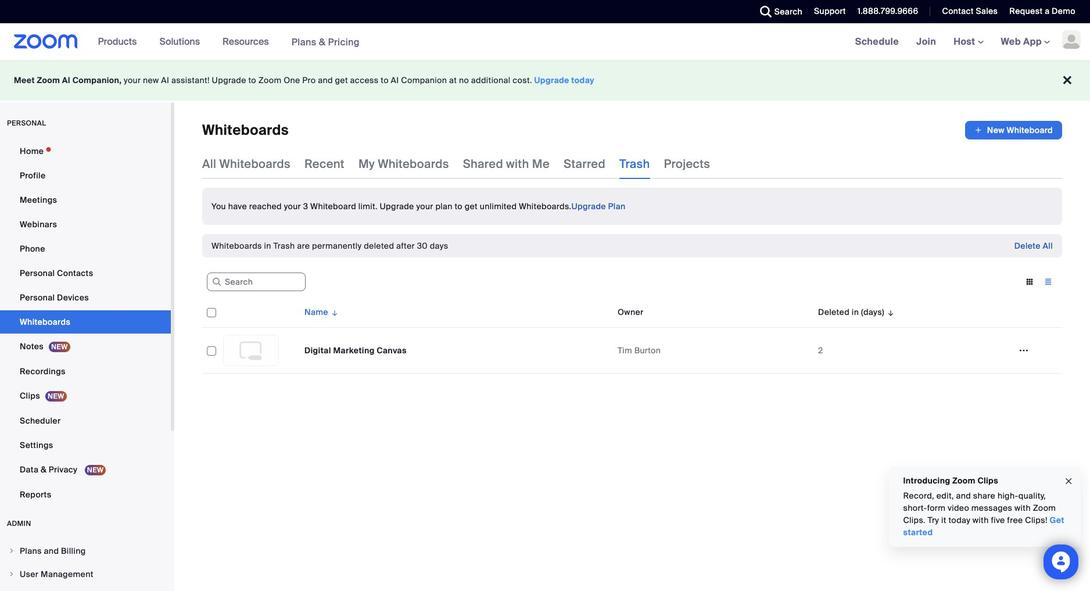 Task type: describe. For each thing, give the bounding box(es) containing it.
share
[[974, 490, 996, 501]]

burton
[[634, 345, 661, 356]]

companion
[[401, 75, 447, 85]]

all whiteboards
[[202, 156, 291, 171]]

and inside record, edit, and share high-quality, short-form video messages with zoom clips. try it today with five free clips!
[[957, 490, 971, 501]]

personal for personal devices
[[20, 292, 55, 303]]

3
[[303, 201, 308, 212]]

data & privacy
[[20, 464, 79, 475]]

arrow down image for name
[[328, 305, 339, 319]]

web app button
[[1001, 35, 1050, 48]]

no
[[459, 75, 469, 85]]

application containing name
[[202, 297, 1062, 374]]

you have reached your 3 whiteboard limit. upgrade your plan to get unlimited whiteboards. upgrade plan
[[212, 201, 626, 212]]

upgrade right the limit.
[[380, 201, 414, 212]]

1 horizontal spatial get
[[465, 201, 478, 212]]

digital
[[305, 345, 331, 356]]

arrow down image for deleted in (days)
[[884, 305, 895, 319]]

1 vertical spatial whiteboard
[[310, 201, 356, 212]]

user
[[20, 569, 39, 579]]

admin
[[7, 519, 31, 528]]

new
[[143, 75, 159, 85]]

five
[[991, 515, 1005, 525]]

right image
[[8, 571, 15, 578]]

additional
[[471, 75, 511, 85]]

user management
[[20, 569, 93, 579]]

plans and billing menu item
[[0, 540, 171, 562]]

home link
[[0, 139, 171, 163]]

Search text field
[[207, 273, 306, 291]]

days
[[430, 241, 448, 251]]

one
[[284, 75, 300, 85]]

home
[[20, 146, 44, 156]]

profile picture image
[[1062, 30, 1081, 49]]

schedule
[[855, 35, 899, 48]]

limit.
[[358, 201, 378, 212]]

notes
[[20, 341, 44, 352]]

schedule link
[[847, 23, 908, 60]]

record,
[[904, 490, 935, 501]]

zoom up "edit," on the right bottom of page
[[953, 475, 976, 486]]

plan
[[436, 201, 453, 212]]

notes link
[[0, 335, 171, 359]]

high-
[[998, 490, 1019, 501]]

grid mode, not selected image
[[1020, 277, 1039, 287]]

resources
[[223, 35, 269, 48]]

list mode, selected image
[[1039, 277, 1058, 287]]

name
[[305, 307, 328, 317]]

(days)
[[861, 307, 884, 317]]

more options for digital marketing canvas image
[[1015, 345, 1033, 356]]

have
[[228, 201, 247, 212]]

resources button
[[223, 23, 274, 60]]

introducing zoom clips
[[904, 475, 999, 486]]

2
[[818, 345, 823, 356]]

permanently
[[312, 241, 362, 251]]

all inside button
[[1043, 241, 1053, 251]]

personal for personal contacts
[[20, 268, 55, 278]]

1 horizontal spatial your
[[284, 201, 301, 212]]

at
[[449, 75, 457, 85]]

recordings link
[[0, 360, 171, 383]]

support
[[814, 6, 846, 16]]

shared
[[463, 156, 503, 171]]

canvas
[[377, 345, 407, 356]]

you
[[212, 201, 226, 212]]

new
[[987, 125, 1005, 135]]

1 vertical spatial with
[[1015, 503, 1031, 513]]

started
[[904, 527, 933, 538]]

shared with me
[[463, 156, 550, 171]]

contacts
[[57, 268, 93, 278]]

data & privacy link
[[0, 458, 171, 482]]

today inside meet zoom ai companion, footer
[[571, 75, 595, 85]]

2 horizontal spatial to
[[455, 201, 463, 212]]

host
[[954, 35, 978, 48]]

web app
[[1001, 35, 1042, 48]]

webinars link
[[0, 213, 171, 236]]

sales
[[976, 6, 998, 16]]

clips.
[[904, 515, 926, 525]]

personal menu menu
[[0, 139, 171, 507]]

whiteboards inside whiteboards 'application'
[[202, 121, 289, 139]]

my
[[359, 156, 375, 171]]

new whiteboard button
[[965, 121, 1062, 139]]

plans for plans and billing
[[20, 546, 42, 556]]

settings link
[[0, 434, 171, 457]]

clips!
[[1026, 515, 1048, 525]]

profile link
[[0, 164, 171, 187]]

meet zoom ai companion, your new ai assistant! upgrade to zoom one pro and get access to ai companion at no additional cost. upgrade today
[[14, 75, 595, 85]]

messages
[[972, 503, 1013, 513]]

request
[[1010, 6, 1043, 16]]

right image
[[8, 547, 15, 554]]

video
[[948, 503, 970, 513]]

privacy
[[49, 464, 77, 475]]

meetings navigation
[[847, 23, 1090, 61]]

recent
[[305, 156, 345, 171]]

a
[[1045, 6, 1050, 16]]

plans for plans & pricing
[[292, 36, 316, 48]]

upgrade today link
[[534, 75, 595, 85]]

30
[[417, 241, 428, 251]]

1 ai from the left
[[62, 75, 70, 85]]

whiteboard inside button
[[1007, 125, 1053, 135]]

0 horizontal spatial to
[[248, 75, 256, 85]]

1 horizontal spatial with
[[973, 515, 989, 525]]

search
[[775, 6, 803, 17]]

meetings link
[[0, 188, 171, 212]]

short-
[[904, 503, 928, 513]]

personal devices link
[[0, 286, 171, 309]]

user management menu item
[[0, 563, 171, 585]]

clips link
[[0, 384, 171, 408]]



Task type: vqa. For each thing, say whether or not it's contained in the screenshot.
"Get Started" Link
yes



Task type: locate. For each thing, give the bounding box(es) containing it.
zoom inside record, edit, and share high-quality, short-form video messages with zoom clips. try it today with five free clips!
[[1033, 503, 1056, 513]]

& for pricing
[[319, 36, 326, 48]]

your inside meet zoom ai companion, footer
[[124, 75, 141, 85]]

your left the "3" on the left top of page
[[284, 201, 301, 212]]

whiteboards in trash are permanently deleted after 30 days
[[212, 241, 448, 251]]

whiteboards up reached
[[219, 156, 291, 171]]

form
[[928, 503, 946, 513]]

upgrade plan button
[[572, 197, 626, 216]]

all up you
[[202, 156, 216, 171]]

arrow down image up digital at the bottom left
[[328, 305, 339, 319]]

join
[[916, 35, 936, 48]]

in for deleted
[[852, 307, 859, 317]]

whiteboard right the "3" on the left top of page
[[310, 201, 356, 212]]

new whiteboard
[[987, 125, 1053, 135]]

and right the "pro"
[[318, 75, 333, 85]]

trash inside whiteboards in trash are permanently deleted after 30 days alert
[[273, 241, 295, 251]]

0 horizontal spatial clips
[[20, 391, 40, 401]]

1 horizontal spatial trash
[[620, 156, 650, 171]]

plans inside menu item
[[20, 546, 42, 556]]

app
[[1023, 35, 1042, 48]]

contact sales
[[942, 6, 998, 16]]

1 vertical spatial plans
[[20, 546, 42, 556]]

arrow down image right deleted
[[884, 305, 895, 319]]

projects
[[664, 156, 710, 171]]

delete
[[1014, 241, 1041, 251]]

reports
[[20, 489, 51, 500]]

get started link
[[904, 515, 1065, 538]]

personal
[[7, 119, 46, 128]]

whiteboards down personal devices on the left of the page
[[20, 317, 70, 327]]

all right delete
[[1043, 241, 1053, 251]]

personal inside "link"
[[20, 292, 55, 303]]

2 arrow down image from the left
[[884, 305, 895, 319]]

get
[[335, 75, 348, 85], [465, 201, 478, 212]]

2 horizontal spatial and
[[957, 490, 971, 501]]

banner
[[0, 23, 1090, 61]]

in inside alert
[[264, 241, 271, 251]]

get started
[[904, 515, 1065, 538]]

upgrade right cost.
[[534, 75, 569, 85]]

1 horizontal spatial &
[[319, 36, 326, 48]]

tim burton
[[618, 345, 661, 356]]

today
[[571, 75, 595, 85], [949, 515, 971, 525]]

trash inside tabs of all whiteboard page "tab list"
[[620, 156, 650, 171]]

0 vertical spatial whiteboard
[[1007, 125, 1053, 135]]

in left '(days)'
[[852, 307, 859, 317]]

plans up meet zoom ai companion, your new ai assistant! upgrade to zoom one pro and get access to ai companion at no additional cost. upgrade today
[[292, 36, 316, 48]]

zoom left the one
[[258, 75, 282, 85]]

assistant!
[[171, 75, 210, 85]]

upgrade down product information navigation
[[212, 75, 246, 85]]

profile
[[20, 170, 46, 181]]

0 horizontal spatial all
[[202, 156, 216, 171]]

2 ai from the left
[[161, 75, 169, 85]]

ai right "new"
[[161, 75, 169, 85]]

plans & pricing
[[292, 36, 360, 48]]

1 horizontal spatial whiteboard
[[1007, 125, 1053, 135]]

and
[[318, 75, 333, 85], [957, 490, 971, 501], [44, 546, 59, 556]]

and left billing
[[44, 546, 59, 556]]

0 vertical spatial with
[[506, 156, 529, 171]]

1.888.799.9666
[[858, 6, 918, 16]]

0 vertical spatial in
[[264, 241, 271, 251]]

0 horizontal spatial today
[[571, 75, 595, 85]]

after
[[396, 241, 415, 251]]

0 horizontal spatial arrow down image
[[328, 305, 339, 319]]

join link
[[908, 23, 945, 60]]

zoom logo image
[[14, 34, 78, 49]]

0 vertical spatial get
[[335, 75, 348, 85]]

in left are
[[264, 241, 271, 251]]

personal down phone at the top
[[20, 268, 55, 278]]

1 vertical spatial clips
[[978, 475, 999, 486]]

1 vertical spatial today
[[949, 515, 971, 525]]

1 vertical spatial trash
[[273, 241, 295, 251]]

1 personal from the top
[[20, 268, 55, 278]]

to down the resources dropdown button
[[248, 75, 256, 85]]

whiteboards up you have reached your 3 whiteboard limit. upgrade your plan to get unlimited whiteboards. upgrade plan
[[378, 156, 449, 171]]

deleted
[[364, 241, 394, 251]]

plans right right image
[[20, 546, 42, 556]]

personal contacts
[[20, 268, 93, 278]]

whiteboards application
[[202, 121, 1062, 139]]

arrow down image
[[328, 305, 339, 319], [884, 305, 895, 319]]

meet zoom ai companion, footer
[[0, 60, 1090, 101]]

whiteboards inside whiteboards in trash are permanently deleted after 30 days alert
[[212, 241, 262, 251]]

1 vertical spatial all
[[1043, 241, 1053, 251]]

to right the access
[[381, 75, 389, 85]]

1 arrow down image from the left
[[328, 305, 339, 319]]

2 vertical spatial and
[[44, 546, 59, 556]]

pro
[[302, 75, 316, 85]]

zoom up 'clips!'
[[1033, 503, 1056, 513]]

get inside meet zoom ai companion, footer
[[335, 75, 348, 85]]

tim
[[618, 345, 632, 356]]

1 horizontal spatial to
[[381, 75, 389, 85]]

1 vertical spatial and
[[957, 490, 971, 501]]

& inside product information navigation
[[319, 36, 326, 48]]

0 vertical spatial &
[[319, 36, 326, 48]]

digital marketing canvas
[[305, 345, 407, 356]]

0 horizontal spatial get
[[335, 75, 348, 85]]

contact sales link
[[934, 0, 1001, 23], [942, 6, 998, 16]]

ai left companion, at the top left of page
[[62, 75, 70, 85]]

0 horizontal spatial your
[[124, 75, 141, 85]]

1 horizontal spatial today
[[949, 515, 971, 525]]

starred
[[564, 156, 606, 171]]

banner containing products
[[0, 23, 1090, 61]]

0 horizontal spatial plans
[[20, 546, 42, 556]]

0 vertical spatial personal
[[20, 268, 55, 278]]

& right data
[[41, 464, 47, 475]]

0 horizontal spatial ai
[[62, 75, 70, 85]]

1 vertical spatial &
[[41, 464, 47, 475]]

personal contacts link
[[0, 262, 171, 285]]

0 horizontal spatial and
[[44, 546, 59, 556]]

ai left companion
[[391, 75, 399, 85]]

personal
[[20, 268, 55, 278], [20, 292, 55, 303]]

whiteboard
[[1007, 125, 1053, 135], [310, 201, 356, 212]]

plan
[[608, 201, 626, 212]]

and inside menu item
[[44, 546, 59, 556]]

0 vertical spatial clips
[[20, 391, 40, 401]]

& left pricing
[[319, 36, 326, 48]]

pricing
[[328, 36, 360, 48]]

today inside record, edit, and share high-quality, short-form video messages with zoom clips. try it today with five free clips!
[[949, 515, 971, 525]]

get left the access
[[335, 75, 348, 85]]

product information navigation
[[89, 23, 368, 61]]

3 ai from the left
[[391, 75, 399, 85]]

thumbnail of digital marketing canvas image
[[224, 335, 278, 366]]

1 horizontal spatial arrow down image
[[884, 305, 895, 319]]

2 horizontal spatial ai
[[391, 75, 399, 85]]

and up video on the right bottom of page
[[957, 490, 971, 501]]

support link
[[805, 0, 849, 23], [814, 6, 846, 16]]

it
[[942, 515, 947, 525]]

application
[[202, 297, 1062, 374]]

0 vertical spatial today
[[571, 75, 595, 85]]

search button
[[751, 0, 805, 23]]

me
[[532, 156, 550, 171]]

whiteboards in trash are permanently deleted after 30 days alert
[[212, 240, 448, 252]]

whiteboards inside whiteboards link
[[20, 317, 70, 327]]

clips up share
[[978, 475, 999, 486]]

personal devices
[[20, 292, 89, 303]]

1.888.799.9666 button
[[849, 0, 921, 23], [858, 6, 918, 16]]

& for privacy
[[41, 464, 47, 475]]

get
[[1050, 515, 1065, 525]]

0 horizontal spatial &
[[41, 464, 47, 475]]

whiteboards
[[202, 121, 289, 139], [219, 156, 291, 171], [378, 156, 449, 171], [212, 241, 262, 251], [20, 317, 70, 327]]

1 horizontal spatial plans
[[292, 36, 316, 48]]

plans and billing
[[20, 546, 86, 556]]

tabs of all whiteboard page tab list
[[202, 149, 710, 179]]

1 horizontal spatial all
[[1043, 241, 1053, 251]]

upgrade
[[212, 75, 246, 85], [534, 75, 569, 85], [380, 201, 414, 212], [572, 201, 606, 212]]

request a demo link
[[1001, 0, 1090, 23], [1010, 6, 1076, 16]]

2 vertical spatial with
[[973, 515, 989, 525]]

your left "new"
[[124, 75, 141, 85]]

try
[[928, 515, 940, 525]]

reached
[[249, 201, 282, 212]]

phone
[[20, 244, 45, 254]]

0 horizontal spatial whiteboard
[[310, 201, 356, 212]]

plans inside product information navigation
[[292, 36, 316, 48]]

& inside "personal menu" menu
[[41, 464, 47, 475]]

1 horizontal spatial ai
[[161, 75, 169, 85]]

1 vertical spatial in
[[852, 307, 859, 317]]

2 personal from the top
[[20, 292, 55, 303]]

trash
[[620, 156, 650, 171], [273, 241, 295, 251]]

webinars
[[20, 219, 57, 230]]

admin menu menu
[[0, 540, 171, 591]]

clips up the scheduler
[[20, 391, 40, 401]]

with down messages
[[973, 515, 989, 525]]

1 horizontal spatial clips
[[978, 475, 999, 486]]

all
[[202, 156, 216, 171], [1043, 241, 1053, 251]]

1 vertical spatial get
[[465, 201, 478, 212]]

your left plan
[[416, 201, 433, 212]]

1 horizontal spatial and
[[318, 75, 333, 85]]

settings
[[20, 440, 53, 450]]

0 vertical spatial trash
[[620, 156, 650, 171]]

clips inside "personal menu" menu
[[20, 391, 40, 401]]

host button
[[954, 35, 984, 48]]

with up free
[[1015, 503, 1031, 513]]

0 vertical spatial and
[[318, 75, 333, 85]]

whiteboard right new
[[1007, 125, 1053, 135]]

0 horizontal spatial in
[[264, 241, 271, 251]]

with left me
[[506, 156, 529, 171]]

meet
[[14, 75, 35, 85]]

deleted
[[818, 307, 850, 317]]

1 horizontal spatial in
[[852, 307, 859, 317]]

whiteboards down have
[[212, 241, 262, 251]]

data
[[20, 464, 38, 475]]

0 horizontal spatial trash
[[273, 241, 295, 251]]

with inside tabs of all whiteboard page "tab list"
[[506, 156, 529, 171]]

request a demo
[[1010, 6, 1076, 16]]

meetings
[[20, 195, 57, 205]]

get left unlimited
[[465, 201, 478, 212]]

quality,
[[1019, 490, 1046, 501]]

solutions button
[[159, 23, 205, 60]]

trash left are
[[273, 241, 295, 251]]

trash down whiteboards 'application' at the top of the page
[[620, 156, 650, 171]]

1 vertical spatial personal
[[20, 292, 55, 303]]

whiteboards.
[[519, 201, 572, 212]]

zoom right meet
[[37, 75, 60, 85]]

&
[[319, 36, 326, 48], [41, 464, 47, 475]]

2 horizontal spatial with
[[1015, 503, 1031, 513]]

whiteboards up all whiteboards
[[202, 121, 289, 139]]

add image
[[975, 124, 983, 136]]

to
[[248, 75, 256, 85], [381, 75, 389, 85], [455, 201, 463, 212]]

all inside "tab list"
[[202, 156, 216, 171]]

to right plan
[[455, 201, 463, 212]]

and inside meet zoom ai companion, footer
[[318, 75, 333, 85]]

cost.
[[513, 75, 532, 85]]

demo
[[1052, 6, 1076, 16]]

whiteboards link
[[0, 310, 171, 334]]

personal down personal contacts
[[20, 292, 55, 303]]

in for whiteboards
[[264, 241, 271, 251]]

0 vertical spatial plans
[[292, 36, 316, 48]]

0 horizontal spatial with
[[506, 156, 529, 171]]

0 vertical spatial all
[[202, 156, 216, 171]]

close image
[[1064, 475, 1073, 488]]

access
[[350, 75, 379, 85]]

2 horizontal spatial your
[[416, 201, 433, 212]]

edit,
[[937, 490, 954, 501]]

upgrade left 'plan'
[[572, 201, 606, 212]]

are
[[297, 241, 310, 251]]



